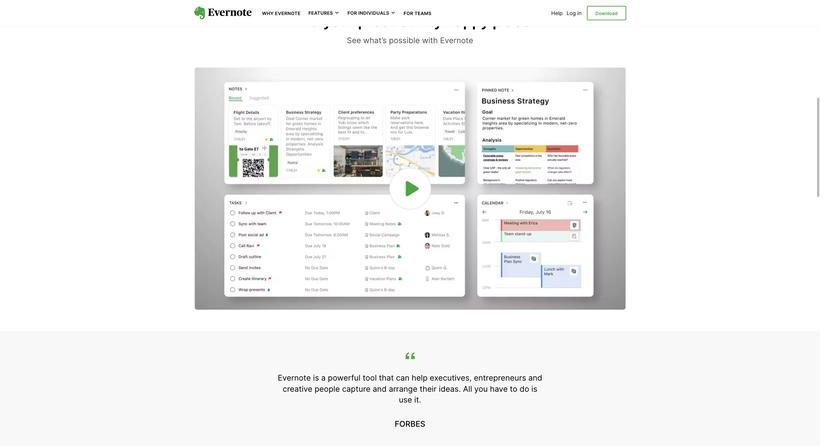 Task type: locate. For each thing, give the bounding box(es) containing it.
is
[[313, 374, 319, 383], [531, 385, 537, 394]]

people
[[315, 385, 340, 394]]

executives,
[[430, 374, 472, 383]]

what is evernote video thumbnail image
[[195, 68, 625, 310]]

2 vertical spatial evernote
[[278, 374, 311, 383]]

1 horizontal spatial and
[[528, 374, 542, 383]]

for inside for individuals button
[[347, 10, 357, 16]]

for individuals button
[[347, 10, 396, 16]]

for inside for teams link
[[404, 10, 413, 16]]

features button
[[308, 10, 340, 16]]

with
[[422, 36, 438, 45]]

happy
[[446, 12, 489, 30]]

teams
[[415, 10, 432, 16]]

for teams link
[[404, 10, 432, 16]]

all
[[463, 385, 472, 394]]

it.
[[414, 396, 421, 405]]

help link
[[551, 10, 563, 16]]

1 horizontal spatial for
[[404, 10, 413, 16]]

evernote
[[275, 10, 301, 16], [440, 36, 473, 45], [278, 374, 311, 383]]

is left a
[[313, 374, 319, 383]]

log in
[[567, 10, 582, 16]]

productivity
[[358, 12, 442, 30]]

ideas.
[[439, 385, 461, 394]]

1 horizontal spatial is
[[531, 385, 537, 394]]

for left teams
[[404, 10, 413, 16]]

is right do
[[531, 385, 537, 394]]

for
[[347, 10, 357, 16], [404, 10, 413, 16]]

and
[[528, 374, 542, 383], [373, 385, 387, 394]]

download
[[595, 10, 618, 16]]

do
[[520, 385, 529, 394]]

1 vertical spatial evernote
[[440, 36, 473, 45]]

powerful
[[328, 374, 361, 383]]

0 horizontal spatial for
[[347, 10, 357, 16]]

evernote inside evernote is a powerful tool that can help executives, entrepreneurs and creative people capture and arrange their ideas. all you have to do is use it.
[[278, 374, 311, 383]]

0 vertical spatial and
[[528, 374, 542, 383]]

0 vertical spatial evernote
[[275, 10, 301, 16]]

0 vertical spatial is
[[313, 374, 319, 383]]

log
[[567, 10, 576, 16]]

evernote down happy
[[440, 36, 473, 45]]

forbes
[[395, 420, 425, 429]]

why evernote
[[262, 10, 301, 16]]

see
[[347, 36, 361, 45]]

and up do
[[528, 374, 542, 383]]

download link
[[587, 6, 626, 20]]

that
[[379, 374, 394, 383]]

in
[[577, 10, 582, 16]]

and down that
[[373, 385, 387, 394]]

1 vertical spatial and
[[373, 385, 387, 394]]

evernote right why
[[275, 10, 301, 16]]

evernote up creative
[[278, 374, 311, 383]]

for teams
[[404, 10, 432, 16]]

you
[[474, 385, 488, 394]]

use
[[399, 396, 412, 405]]

for left "individuals"
[[347, 10, 357, 16]]



Task type: describe. For each thing, give the bounding box(es) containing it.
help
[[551, 10, 563, 16]]

0 horizontal spatial and
[[373, 385, 387, 394]]

why
[[262, 10, 274, 16]]

play video image
[[400, 178, 421, 199]]

why evernote link
[[262, 10, 301, 16]]

place
[[493, 12, 531, 30]]

individuals
[[358, 10, 389, 16]]

capture
[[342, 385, 370, 394]]

arrange
[[389, 385, 417, 394]]

can
[[396, 374, 409, 383]]

for for for individuals
[[347, 10, 357, 16]]

see what's possible with evernote
[[347, 36, 473, 45]]

help
[[412, 374, 428, 383]]

0 horizontal spatial is
[[313, 374, 319, 383]]

evernote is a powerful tool that can help executives, entrepreneurs and creative people capture and arrange their ideas. all you have to do is use it.
[[278, 374, 542, 405]]

features
[[308, 10, 333, 16]]

log in link
[[567, 10, 582, 16]]

entrepreneurs
[[474, 374, 526, 383]]

your
[[323, 12, 354, 30]]

possible
[[389, 36, 420, 45]]

find
[[290, 12, 320, 30]]

tool
[[363, 374, 377, 383]]

to
[[510, 385, 517, 394]]

what's
[[363, 36, 387, 45]]

their
[[420, 385, 437, 394]]

creative
[[283, 385, 312, 394]]

find your productivity happy place
[[290, 12, 531, 30]]

a
[[321, 374, 326, 383]]

have
[[490, 385, 508, 394]]

for for for teams
[[404, 10, 413, 16]]

evernote logo image
[[194, 7, 252, 20]]

1 vertical spatial is
[[531, 385, 537, 394]]

for individuals
[[347, 10, 389, 16]]



